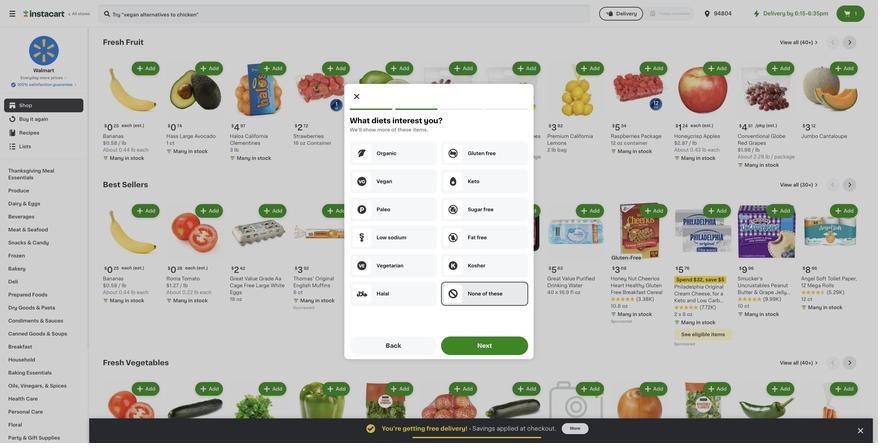 Task type: describe. For each thing, give the bounding box(es) containing it.
$0.28 each (estimated) element
[[166, 264, 224, 276]]

$ 3 68
[[612, 267, 627, 274]]

sandwich
[[738, 297, 761, 302]]

x inside great value purified drinking water 40 x 16.9 fl oz
[[555, 291, 558, 295]]

in inside beef chuck, ground, 80%/20% 16 oz many in stock
[[506, 299, 510, 304]]

buy
[[19, 117, 29, 122]]

eggs inside great value grade aa cage free large white eggs 18 oz
[[230, 291, 242, 295]]

these inside what diets interest you? we'll show more of these items.
[[398, 128, 412, 132]]

lemons
[[547, 141, 567, 146]]

keto inside philadelphia original cream cheese, for a keto and low carb lifestyle
[[674, 299, 686, 304]]

party & gift supplies
[[8, 436, 60, 441]]

0.44 for 0
[[119, 148, 130, 153]]

treatment tracker modal dialog
[[89, 419, 873, 444]]

muffins
[[312, 284, 330, 289]]

philadelphia
[[674, 285, 704, 290]]

94804
[[714, 11, 732, 16]]

all stores link
[[23, 4, 91, 23]]

large inside hass large avocado 1 ct
[[180, 134, 193, 139]]

breakfast inside honey nut cheerios heart healthy gluten free breakfast cereal
[[623, 291, 646, 295]]

english
[[293, 284, 311, 289]]

(est.) inside $1.24 each (estimated) element
[[702, 124, 713, 128]]

$1.98 for bag
[[484, 148, 497, 153]]

1 horizontal spatial 8
[[683, 313, 686, 317]]

$ inside '$ 0 28 each (est.)'
[[168, 267, 170, 271]]

about inside green seedless grapes bag $1.98 / lb about 2.43 lb / package
[[484, 155, 498, 160]]

63
[[558, 267, 563, 271]]

beef
[[484, 277, 495, 282]]

$ 8 86
[[803, 267, 817, 274]]

1 inside lime 42 1 each
[[357, 141, 359, 146]]

each inside roma tomato $1.27 / lb about 0.22 lb each
[[200, 291, 212, 295]]

floral
[[8, 423, 22, 428]]

free for fat free
[[477, 236, 487, 240]]

0.44 for each (est.)
[[119, 291, 130, 295]]

2 down lifestyle
[[674, 313, 677, 317]]

meal
[[42, 169, 54, 174]]

$ inside $ 3 12
[[803, 124, 805, 128]]

2 up cage
[[234, 267, 239, 274]]

spend $20, save $5
[[359, 278, 407, 283]]

you?
[[424, 117, 443, 125]]

3 for thomas' original english muffins
[[297, 267, 303, 274]]

$ 3 92 for thomas' original english muffins
[[295, 267, 309, 274]]

$ inside $ 3 88
[[358, 267, 361, 271]]

delivery for delivery by 6:15-6:35pm
[[763, 11, 786, 16]]

halos
[[230, 134, 244, 139]]

100%
[[18, 83, 28, 87]]

roma tomato $1.27 / lb about 0.22 lb each
[[166, 277, 212, 295]]

(est.) inside '$ 0 28 each (est.)'
[[197, 267, 208, 271]]

fresh vegetables
[[103, 360, 169, 367]]

spend for 5
[[676, 278, 692, 283]]

main content containing 0
[[89, 27, 873, 444]]

pasta
[[41, 306, 55, 311]]

$ inside the $ 4 51
[[739, 124, 742, 128]]

$0.58 for 0
[[103, 141, 117, 146]]

$2.87
[[674, 141, 688, 146]]

thanksgiving meal essentials link
[[4, 165, 83, 185]]

seedless inside sun harvest seedless red grapes $2.18 / lb about 2.4 lb / package
[[451, 134, 473, 139]]

12 inside angel soft toilet paper, 12 mega rolls
[[801, 284, 806, 289]]

goods for canned
[[29, 332, 45, 337]]

8 x 1.48 oz
[[357, 306, 382, 310]]

frozen
[[8, 254, 25, 259]]

red inside conventional globe red grapes $1.98 / lb about 2.28 lb / package
[[738, 141, 748, 146]]

roma
[[166, 277, 180, 282]]

lb inside premium california lemons 2 lb bag
[[552, 148, 556, 153]]

store
[[40, 76, 50, 80]]

88
[[367, 267, 373, 271]]

satisfaction
[[29, 83, 52, 87]]

each inside lime 42 1 each
[[360, 141, 372, 146]]

jumbo cantaloupe
[[801, 134, 847, 139]]

/pkg (est.)
[[755, 124, 777, 128]]

white
[[271, 284, 285, 289]]

bounty select-a-size paper towels
[[420, 277, 472, 289]]

74
[[177, 124, 182, 128]]

many inside beef chuck, ground, 80%/20% 16 oz many in stock
[[491, 299, 505, 304]]

by
[[787, 11, 794, 16]]

view all (40+) button for fresh vegetables
[[777, 357, 821, 371]]

86
[[812, 267, 817, 271]]

$ inside $ 2 72
[[295, 124, 297, 128]]

& left gift
[[23, 436, 27, 441]]

lime
[[357, 134, 369, 139]]

harvest
[[431, 134, 450, 139]]

& right meat
[[22, 228, 26, 233]]

size
[[462, 277, 472, 282]]

value for 5
[[562, 277, 575, 282]]

thanksgiving meal essentials
[[8, 169, 54, 180]]

view all (40+) button for fresh fruit
[[777, 36, 821, 49]]

& right dairy
[[23, 202, 27, 207]]

condiments & sauces link
[[4, 315, 83, 328]]

instacart logo image
[[23, 10, 64, 18]]

stock inside beef chuck, ground, 80%/20% 16 oz many in stock
[[511, 299, 525, 304]]

red inside sun harvest seedless red grapes $2.18 / lb about 2.4 lb / package
[[420, 141, 430, 146]]

package for conventional globe red grapes $1.98 / lb about 2.28 lb / package
[[774, 155, 795, 160]]

stacks
[[382, 285, 398, 290]]

uncrustables
[[738, 284, 770, 289]]

1 inside hass large avocado 1 ct
[[166, 141, 168, 146]]

container
[[624, 141, 648, 146]]

spend $32, save $5
[[676, 278, 724, 283]]

all stores
[[72, 12, 90, 16]]

gift
[[28, 436, 37, 441]]

3 inside the halos california clementines 3 lb
[[230, 148, 233, 153]]

/pkg inside $ 5 23 /pkg (est.)
[[439, 124, 448, 128]]

8 inside product group
[[805, 267, 811, 274]]

(9.99k)
[[763, 297, 781, 302]]

42 inside $ 2 42
[[240, 267, 245, 271]]

$ inside $ 5 76
[[676, 267, 678, 271]]

1 horizontal spatial of
[[482, 292, 487, 297]]

diets
[[372, 117, 391, 125]]

x for 5
[[678, 313, 681, 317]]

peanut
[[771, 284, 788, 289]]

breakfast link
[[4, 341, 83, 354]]

3 for spend $20, save $5
[[361, 267, 366, 274]]

about inside honeycrisp apples $2.87 / lb about 0.43 lb each
[[674, 148, 689, 153]]

& left "sauces"
[[40, 319, 44, 324]]

best
[[103, 181, 120, 189]]

fruit
[[126, 39, 144, 46]]

keto inside the add your shopping preferences element
[[468, 179, 480, 184]]

oz inside raspberries package 12 oz container
[[617, 141, 623, 146]]

grapes inside green seedless grapes bag $1.98 / lb about 2.43 lb / package
[[523, 134, 541, 139]]

and
[[687, 299, 696, 304]]

package for green seedless grapes bag $1.98 / lb about 2.43 lb / package
[[520, 155, 541, 160]]

health care link
[[4, 393, 83, 406]]

$5 for 3
[[401, 278, 407, 283]]

2 inside premium california lemons 2 lb bag
[[547, 148, 550, 153]]

ct right 10
[[744, 304, 749, 309]]

ct down mega on the bottom right of page
[[808, 297, 813, 302]]

cheerios
[[638, 277, 660, 282]]

delivery button
[[599, 7, 643, 21]]

vegetarian
[[377, 264, 403, 269]]

walmart logo image
[[29, 36, 59, 66]]

gluten inside honey nut cheerios heart healthy gluten free breakfast cereal
[[646, 284, 662, 289]]

clementines
[[230, 141, 260, 146]]

oils, vinegars, & spices
[[8, 384, 67, 389]]

chuck,
[[496, 277, 513, 282]]

1 vertical spatial these
[[489, 292, 503, 297]]

12 ct
[[801, 297, 813, 302]]

sponsored badge image down the see
[[674, 343, 695, 347]]

honeycrisp apples $2.87 / lb about 0.43 lb each
[[674, 134, 720, 153]]

thomas'
[[293, 277, 314, 282]]

dry
[[8, 306, 17, 311]]

product group containing 22
[[420, 203, 478, 313]]

2 horizontal spatial free
[[630, 256, 641, 261]]

fresh for fresh fruit
[[103, 39, 124, 46]]

$0.25 each (estimated) element for 0
[[103, 121, 161, 133]]

bakery link
[[4, 263, 83, 276]]

$ inside $ 9 96
[[739, 267, 742, 271]]

jumbo
[[801, 134, 818, 139]]

dry goods & pasta
[[8, 306, 55, 311]]

fresh for fresh vegetables
[[103, 360, 124, 367]]

$ inside $ 3 68
[[612, 267, 615, 271]]

sponsored badge image for ritz fresh stacks original crackers
[[357, 336, 378, 340]]

16 inside strawberries 16 oz container
[[293, 141, 299, 146]]

see
[[681, 333, 691, 338]]

25 for each (est.)
[[114, 267, 119, 271]]

42 inside lime 42 1 each
[[370, 134, 376, 139]]

low inside philadelphia original cream cheese, for a keto and low carb lifestyle
[[697, 299, 707, 304]]

aa
[[275, 277, 281, 282]]

4 for $ 4 97
[[234, 124, 240, 132]]

you're getting free delivery!
[[382, 427, 468, 432]]

produce link
[[4, 185, 83, 198]]

22 18
[[424, 267, 440, 274]]

3 for premium california lemons
[[551, 124, 557, 132]]

service type group
[[599, 7, 695, 21]]

$ 9 96
[[739, 267, 754, 274]]

great for 2
[[230, 277, 243, 282]]

great for 5
[[547, 277, 561, 282]]

free inside honey nut cheerios heart healthy gluten free breakfast cereal
[[611, 291, 621, 295]]

about inside conventional globe red grapes $1.98 / lb about 2.28 lb / package
[[738, 155, 752, 160]]

container
[[307, 141, 331, 146]]

crackers
[[377, 292, 398, 297]]

original for muffins
[[315, 277, 334, 282]]

5 for $ 5 63
[[551, 267, 557, 274]]

cage
[[230, 284, 243, 289]]

grapes inside sun harvest seedless red grapes $2.18 / lb about 2.4 lb / package
[[431, 141, 449, 146]]

12 inside raspberries package 12 oz container
[[611, 141, 616, 146]]

soft
[[816, 277, 826, 282]]

towels
[[436, 284, 452, 289]]

view for 8
[[780, 183, 792, 188]]

1 vertical spatial 8
[[357, 306, 360, 310]]

5 for $ 5 23 /pkg (est.)
[[424, 124, 430, 132]]

goods for dry
[[18, 306, 35, 311]]

conventional globe red grapes $1.98 / lb about 2.28 lb / package
[[738, 134, 795, 160]]

1 item carousel region from the top
[[103, 36, 859, 173]]

$ inside $ 5 23 /pkg (est.)
[[422, 124, 424, 128]]

96
[[748, 267, 754, 271]]

3 all from the top
[[793, 361, 799, 366]]

delivery by 6:15-6:35pm link
[[752, 10, 828, 18]]



Task type: locate. For each thing, give the bounding box(es) containing it.
keto down cream
[[674, 299, 686, 304]]

92 for premium california lemons
[[558, 124, 563, 128]]

green
[[484, 134, 499, 139]]

1 horizontal spatial x
[[555, 291, 558, 295]]

3 left 88
[[361, 267, 366, 274]]

about inside roma tomato $1.27 / lb about 0.22 lb each
[[166, 291, 181, 295]]

bananas $0.58 / lb about 0.44 lb each for each (est.)
[[103, 277, 149, 295]]

$0.25 each (estimated) element
[[103, 121, 161, 133], [103, 264, 161, 276]]

water
[[569, 284, 583, 289]]

free inside great value grade aa cage free large white eggs 18 oz
[[244, 284, 255, 289]]

spend
[[359, 278, 375, 283], [676, 278, 692, 283]]

oz inside beef chuck, ground, 80%/20% 16 oz many in stock
[[490, 291, 496, 295]]

5 left 34
[[615, 124, 620, 132]]

/pkg
[[755, 124, 765, 128], [439, 124, 448, 128]]

0 vertical spatial keto
[[468, 179, 480, 184]]

view all (40+) for fruit
[[780, 40, 813, 45]]

strawberries
[[293, 134, 324, 139]]

california up clementines
[[245, 134, 268, 139]]

gluten up cereal
[[646, 284, 662, 289]]

original down ritz
[[357, 292, 376, 297]]

1 vertical spatial breakfast
[[8, 345, 32, 350]]

kosher
[[468, 264, 485, 269]]

goods down "condiments & sauces"
[[29, 332, 45, 337]]

0 vertical spatial view all (40+)
[[780, 40, 813, 45]]

nut
[[628, 277, 637, 282]]

1 package from the left
[[520, 155, 541, 160]]

product group
[[103, 60, 161, 163], [166, 60, 224, 156], [230, 60, 288, 163], [293, 60, 351, 147], [357, 60, 415, 156], [420, 60, 478, 170], [484, 60, 542, 170], [547, 60, 605, 154], [611, 60, 669, 156], [674, 60, 732, 163], [738, 60, 796, 170], [801, 60, 859, 140], [103, 203, 161, 306], [166, 203, 224, 306], [230, 203, 288, 303], [293, 203, 351, 312], [357, 203, 415, 342], [420, 203, 478, 313], [484, 203, 542, 306], [547, 203, 605, 296], [611, 203, 669, 326], [674, 203, 732, 349], [738, 203, 796, 320], [801, 203, 859, 313], [103, 382, 161, 444], [166, 382, 224, 444], [230, 382, 288, 444], [293, 382, 351, 444], [357, 382, 415, 444], [420, 382, 478, 444], [484, 382, 542, 444], [547, 382, 605, 444], [611, 382, 669, 444], [674, 382, 732, 444], [738, 382, 796, 444], [801, 382, 859, 444]]

5 left 76
[[678, 267, 684, 274]]

$ inside $ 0 74
[[168, 124, 170, 128]]

0 horizontal spatial eggs
[[28, 202, 40, 207]]

1 horizontal spatial gluten
[[646, 284, 662, 289]]

0 horizontal spatial delivery
[[616, 11, 637, 16]]

18 inside '22 18'
[[436, 267, 440, 271]]

5 for $ 5 76
[[678, 267, 684, 274]]

meat
[[8, 228, 21, 233]]

california inside premium california lemons 2 lb bag
[[570, 134, 593, 139]]

red down sun
[[420, 141, 430, 146]]

value
[[562, 277, 575, 282], [245, 277, 258, 282]]

3 for honey nut cheerios heart healthy gluten free breakfast cereal
[[615, 267, 620, 274]]

1 vertical spatial $ 0 25 each (est.)
[[104, 267, 144, 274]]

free up nut
[[630, 256, 641, 261]]

great
[[547, 277, 561, 282], [230, 277, 243, 282]]

sponsored badge image down 8 x 1.48 oz
[[357, 336, 378, 340]]

1 red from the left
[[738, 141, 748, 146]]

18 inside great value grade aa cage free large white eggs 18 oz
[[230, 297, 235, 302]]

of inside what diets interest you? we'll show more of these items.
[[391, 128, 396, 132]]

eggs down cage
[[230, 291, 242, 295]]

0 vertical spatial goods
[[18, 306, 35, 311]]

2 0.44 from the top
[[119, 291, 130, 295]]

1 horizontal spatial large
[[256, 284, 269, 289]]

1 vertical spatial $ 3 92
[[295, 267, 309, 274]]

1 vertical spatial 92
[[304, 267, 309, 271]]

$1.98 inside green seedless grapes bag $1.98 / lb about 2.43 lb / package
[[484, 148, 497, 153]]

free for gluten free
[[486, 151, 496, 156]]

product group containing 9
[[738, 203, 796, 320]]

(est.) inside $4.51 per package (estimated) "element"
[[766, 124, 777, 128]]

/ inside roma tomato $1.27 / lb about 0.22 lb each
[[180, 284, 182, 289]]

original
[[315, 277, 334, 282], [705, 285, 724, 290], [357, 292, 376, 297]]

ct right 6
[[298, 291, 303, 295]]

1 vertical spatial view all (40+) button
[[777, 357, 821, 371]]

2 vertical spatial item carousel region
[[103, 357, 859, 444]]

0 vertical spatial all
[[793, 40, 799, 45]]

grapes inside conventional globe red grapes $1.98 / lb about 2.28 lb / package
[[749, 141, 766, 146]]

gluten inside the add your shopping preferences element
[[468, 151, 485, 156]]

2 red from the left
[[420, 141, 430, 146]]

oz right 1.48
[[377, 306, 382, 310]]

of right none
[[482, 292, 487, 297]]

2.43
[[500, 155, 510, 160]]

value left grade
[[245, 277, 258, 282]]

free down 'bag'
[[486, 151, 496, 156]]

delivery for delivery
[[616, 11, 637, 16]]

1 horizontal spatial value
[[562, 277, 575, 282]]

1 vertical spatial care
[[31, 410, 43, 415]]

free right cage
[[244, 284, 255, 289]]

1 vertical spatial fresh
[[367, 285, 381, 290]]

0 vertical spatial view
[[780, 40, 792, 45]]

save right $32,
[[705, 278, 717, 283]]

3 item carousel region from the top
[[103, 357, 859, 444]]

1 25 from the top
[[114, 124, 119, 128]]

1 vertical spatial keto
[[674, 299, 686, 304]]

2 horizontal spatial package
[[774, 155, 795, 160]]

$ 3 92 up thomas'
[[295, 267, 309, 274]]

$ inside $ 5 34
[[612, 124, 615, 128]]

2 4 from the left
[[234, 124, 240, 132]]

&
[[23, 202, 27, 207], [22, 228, 26, 233], [27, 241, 31, 246], [754, 291, 758, 295], [36, 306, 40, 311], [40, 319, 44, 324], [46, 332, 50, 337], [45, 384, 49, 389], [23, 436, 27, 441]]

sponsored badge image for thomas' original english muffins
[[293, 307, 314, 310]]

grapes down the $4.81 per package (estimated) "element"
[[523, 134, 541, 139]]

add your shopping preferences element
[[344, 84, 534, 360]]

0 vertical spatial care
[[26, 397, 38, 402]]

2 bananas $0.58 / lb about 0.44 lb each from the top
[[103, 277, 149, 295]]

$1.98 down conventional
[[738, 148, 751, 153]]

(3.38k)
[[636, 297, 654, 302]]

back button
[[350, 337, 437, 356]]

2 view all (40+) from the top
[[780, 361, 813, 366]]

all for 3
[[793, 40, 799, 45]]

floral link
[[4, 419, 83, 432]]

0 horizontal spatial these
[[398, 128, 412, 132]]

$1.98 inside conventional globe red grapes $1.98 / lb about 2.28 lb / package
[[738, 148, 751, 153]]

0 vertical spatial 25
[[114, 124, 119, 128]]

1 inside button
[[855, 11, 857, 16]]

1 bananas from the top
[[103, 134, 124, 139]]

0 vertical spatial large
[[180, 134, 193, 139]]

34
[[621, 124, 627, 128]]

a
[[720, 292, 723, 297]]

$1.98
[[484, 148, 497, 153], [738, 148, 751, 153]]

0 horizontal spatial free
[[244, 284, 255, 289]]

oz down cage
[[236, 297, 242, 302]]

$5 up the a
[[718, 278, 724, 283]]

None search field
[[98, 4, 590, 23]]

0 horizontal spatial 8
[[357, 306, 360, 310]]

everyday store prices
[[20, 76, 63, 80]]

original inside philadelphia original cream cheese, for a keto and low carb lifestyle
[[705, 285, 724, 290]]

1 horizontal spatial 42
[[370, 134, 376, 139]]

0 horizontal spatial $1.98
[[484, 148, 497, 153]]

save for 5
[[705, 278, 717, 283]]

$ inside "$ 8 86"
[[803, 267, 805, 271]]

0 vertical spatial view all (40+) button
[[777, 36, 821, 49]]

smucker's
[[738, 277, 763, 282]]

& down uncrustables
[[754, 291, 758, 295]]

2 spend from the left
[[676, 278, 692, 283]]

5 inside "$5.23 per package (estimated)" 'element'
[[424, 124, 430, 132]]

5 for $ 5 34
[[615, 124, 620, 132]]

ground,
[[514, 277, 534, 282]]

gluten-
[[611, 256, 630, 261]]

original up for
[[705, 285, 724, 290]]

1 california from the left
[[570, 134, 593, 139]]

ct inside hass large avocado 1 ct
[[170, 141, 175, 146]]

oz down 80%/20%
[[490, 291, 496, 295]]

oz inside strawberries 16 oz container
[[300, 141, 306, 146]]

0 horizontal spatial spend
[[359, 278, 375, 283]]

1 vertical spatial goods
[[29, 332, 45, 337]]

0 horizontal spatial great
[[230, 277, 243, 282]]

2 view all (40+) button from the top
[[777, 357, 821, 371]]

value inside great value purified drinking water 40 x 16.9 fl oz
[[562, 277, 575, 282]]

each inside '$ 0 28 each (est.)'
[[185, 267, 196, 271]]

again
[[35, 117, 48, 122]]

eggs up beverages "link"
[[28, 202, 40, 207]]

2 x 8 oz
[[674, 313, 693, 317]]

oz down 'raspberries'
[[617, 141, 623, 146]]

4 for $ 4 51
[[742, 124, 748, 132]]

save
[[388, 278, 400, 283], [705, 278, 717, 283]]

free right fat
[[477, 236, 487, 240]]

essentials up oils, vinegars, & spices
[[26, 371, 52, 376]]

1 horizontal spatial these
[[489, 292, 503, 297]]

1 vertical spatial large
[[256, 284, 269, 289]]

red
[[738, 141, 748, 146], [420, 141, 430, 146]]

view
[[780, 40, 792, 45], [780, 183, 792, 188], [780, 361, 792, 366]]

$4.51 per package (estimated) element
[[738, 121, 796, 133]]

5 left the 23
[[424, 124, 430, 132]]

1 vertical spatial 18
[[230, 297, 235, 302]]

0 horizontal spatial california
[[245, 134, 268, 139]]

keto up sugar
[[468, 179, 480, 184]]

snacks & candy
[[8, 241, 49, 246]]

oz inside great value grade aa cage free large white eggs 18 oz
[[236, 297, 242, 302]]

2.28
[[754, 155, 764, 160]]

about
[[103, 148, 118, 153], [674, 148, 689, 153], [484, 155, 498, 160], [738, 155, 752, 160], [420, 155, 435, 160], [103, 291, 118, 295], [166, 291, 181, 295]]

walmart
[[33, 68, 54, 73]]

premium
[[547, 134, 569, 139]]

4 inside "element"
[[742, 124, 748, 132]]

$ 0 25 each (est.) for each (est.)
[[104, 267, 144, 274]]

0 horizontal spatial 18
[[230, 297, 235, 302]]

16 inside beef chuck, ground, 80%/20% 16 oz many in stock
[[484, 291, 489, 295]]

0 horizontal spatial 4
[[234, 124, 240, 132]]

bananas for 0
[[103, 134, 124, 139]]

1 vertical spatial essentials
[[26, 371, 52, 376]]

/ inside honeycrisp apples $2.87 / lb about 0.43 lb each
[[689, 141, 691, 146]]

3 up premium
[[551, 124, 557, 132]]

toilet
[[828, 277, 841, 282]]

1 value from the left
[[562, 277, 575, 282]]

0 horizontal spatial 16
[[293, 141, 299, 146]]

0 vertical spatial bananas
[[103, 134, 124, 139]]

2 seedless from the left
[[451, 134, 473, 139]]

each inside honeycrisp apples $2.87 / lb about 0.43 lb each
[[708, 148, 720, 153]]

$5
[[401, 278, 407, 283], [718, 278, 724, 283]]

sugar
[[468, 208, 482, 212]]

1 horizontal spatial original
[[357, 292, 376, 297]]

1 vertical spatial 16
[[484, 291, 489, 295]]

save for 3
[[388, 278, 400, 283]]

spend up ritz
[[359, 278, 375, 283]]

care for health care
[[26, 397, 38, 402]]

2 value from the left
[[245, 277, 258, 282]]

12 inside $ 3 12
[[811, 124, 816, 128]]

baking
[[8, 371, 25, 376]]

1 vertical spatial bananas
[[103, 277, 124, 282]]

ct down hass
[[170, 141, 175, 146]]

oz inside great value purified drinking water 40 x 16.9 fl oz
[[575, 291, 581, 295]]

1 0.44 from the top
[[119, 148, 130, 153]]

eggs inside the dairy & eggs link
[[28, 202, 40, 207]]

1 vertical spatial (40+)
[[800, 361, 813, 366]]

2 california from the left
[[245, 134, 268, 139]]

(est.) inside $ 5 23 /pkg (est.)
[[449, 124, 460, 128]]

16 down 80%/20%
[[484, 291, 489, 295]]

92 up thomas'
[[304, 267, 309, 271]]

essentials down thanksgiving
[[8, 176, 33, 180]]

snacks
[[8, 241, 26, 246]]

2 package from the left
[[774, 155, 795, 160]]

1 seedless from the left
[[500, 134, 522, 139]]

1 horizontal spatial red
[[738, 141, 748, 146]]

$ inside $ 5 63
[[549, 267, 551, 271]]

spend for 3
[[359, 278, 375, 283]]

2 $ 0 25 each (est.) from the top
[[104, 267, 144, 274]]

0 vertical spatial bananas $0.58 / lb about 0.44 lb each
[[103, 134, 149, 153]]

california
[[570, 134, 593, 139], [245, 134, 268, 139]]

1 horizontal spatial 4
[[742, 124, 748, 132]]

1 $0.58 from the top
[[103, 141, 117, 146]]

large inside great value grade aa cage free large white eggs 18 oz
[[256, 284, 269, 289]]

/pkg inside $4.51 per package (estimated) "element"
[[755, 124, 765, 128]]

1 horizontal spatial seedless
[[500, 134, 522, 139]]

essentials
[[8, 176, 33, 180], [26, 371, 52, 376]]

1 $5 from the left
[[401, 278, 407, 283]]

breakfast down healthy
[[623, 291, 646, 295]]

conventional
[[738, 134, 770, 139]]

save up stacks
[[388, 278, 400, 283]]

2 left 72
[[297, 124, 303, 132]]

sponsored badge image for honey nut cheerios heart healthy gluten free breakfast cereal
[[611, 320, 632, 324]]

$4.81 per package (estimated) element
[[484, 121, 542, 133]]

1 vertical spatial 25
[[114, 267, 119, 271]]

goods down prepared foods
[[18, 306, 35, 311]]

$ 3 92 for premium california lemons
[[549, 124, 563, 132]]

package inside conventional globe red grapes $1.98 / lb about 2.28 lb / package
[[774, 155, 795, 160]]

for
[[713, 292, 719, 297]]

1 vertical spatial all
[[793, 183, 799, 188]]

condiments & sauces
[[8, 319, 63, 324]]

care down the vinegars,
[[26, 397, 38, 402]]

42 up cage
[[240, 267, 245, 271]]

package inside sun harvest seedless red grapes $2.18 / lb about 2.4 lb / package
[[454, 155, 474, 160]]

great up drinking
[[547, 277, 561, 282]]

0 vertical spatial breakfast
[[623, 291, 646, 295]]

0 horizontal spatial /pkg
[[439, 124, 448, 128]]

0 vertical spatial 92
[[558, 124, 563, 128]]

value for 2
[[245, 277, 258, 282]]

1 horizontal spatial $1.98
[[738, 148, 751, 153]]

0 vertical spatial essentials
[[8, 176, 33, 180]]

2 down "lemons"
[[547, 148, 550, 153]]

delivery inside button
[[616, 11, 637, 16]]

original for cheese,
[[705, 285, 724, 290]]

fresh
[[103, 39, 124, 46], [367, 285, 381, 290], [103, 360, 124, 367]]

92 for thomas' original english muffins
[[304, 267, 309, 271]]

0 horizontal spatial gluten
[[468, 151, 485, 156]]

product group containing 8
[[801, 203, 859, 313]]

california inside the halos california clementines 3 lb
[[245, 134, 268, 139]]

2 $0.58 from the top
[[103, 284, 117, 289]]

all inside popup button
[[793, 183, 799, 188]]

original inside the "ritz fresh stacks original crackers"
[[357, 292, 376, 297]]

grapes down conventional
[[749, 141, 766, 146]]

1 spend from the left
[[359, 278, 375, 283]]

package right 2.43
[[520, 155, 541, 160]]

california for premium california lemons 2 lb bag
[[570, 134, 593, 139]]

heart
[[611, 284, 624, 289]]

0 vertical spatial (40+)
[[800, 40, 813, 45]]

essentials inside 'thanksgiving meal essentials'
[[8, 176, 33, 180]]

healthy
[[626, 284, 645, 289]]

92 up premium
[[558, 124, 563, 128]]

(40+) for fresh vegetables
[[800, 361, 813, 366]]

oz right fl
[[575, 291, 581, 295]]

oz down lifestyle
[[687, 313, 693, 317]]

1 horizontal spatial low
[[697, 299, 707, 304]]

many in stock
[[173, 149, 208, 154], [364, 149, 398, 154], [618, 149, 652, 154], [110, 156, 144, 161], [681, 156, 716, 161], [237, 156, 271, 161], [491, 163, 525, 168], [745, 163, 779, 168], [427, 163, 462, 168], [110, 299, 144, 304], [173, 299, 208, 304], [300, 299, 335, 304], [427, 306, 462, 311], [808, 306, 843, 311], [745, 313, 779, 317], [618, 313, 652, 317], [681, 321, 716, 326]]

1 horizontal spatial california
[[570, 134, 593, 139]]

1 (40+) from the top
[[800, 40, 813, 45]]

spices
[[50, 384, 67, 389]]

94804 button
[[703, 4, 744, 23]]

$0.25 each (estimated) element for each (est.)
[[103, 264, 161, 276]]

0 horizontal spatial 42
[[240, 267, 245, 271]]

1 $1.98 from the left
[[484, 148, 497, 153]]

• savings applied at checkout.
[[469, 427, 556, 432]]

baking essentials
[[8, 371, 52, 376]]

0 vertical spatial $ 3 92
[[549, 124, 563, 132]]

& left "pasta"
[[36, 306, 40, 311]]

6:35pm
[[808, 11, 828, 16]]

2 great from the left
[[230, 277, 243, 282]]

2.4
[[436, 155, 444, 160]]

$ inside $ 4 97
[[231, 124, 234, 128]]

2 $0.25 each (estimated) element from the top
[[103, 264, 161, 276]]

prepared foods link
[[4, 289, 83, 302]]

1 button
[[837, 5, 865, 22]]

original up muffins
[[315, 277, 334, 282]]

3 view from the top
[[780, 361, 792, 366]]

package down globe
[[774, 155, 795, 160]]

0 vertical spatial original
[[315, 277, 334, 282]]

2 save from the left
[[705, 278, 717, 283]]

$5 for 5
[[718, 278, 724, 283]]

ct inside thomas' original english muffins 6 ct
[[298, 291, 303, 295]]

fresh inside the "ritz fresh stacks original crackers"
[[367, 285, 381, 290]]

8 left 1.48
[[357, 306, 360, 310]]

2 all from the top
[[793, 183, 799, 188]]

we'll
[[350, 128, 362, 132]]

item carousel region containing fresh vegetables
[[103, 357, 859, 444]]

seedless down "$5.23 per package (estimated)" 'element'
[[451, 134, 473, 139]]

0 vertical spatial these
[[398, 128, 412, 132]]

green seedless grapes bag $1.98 / lb about 2.43 lb / package
[[484, 134, 541, 160]]

1 horizontal spatial delivery
[[763, 11, 786, 16]]

care up floral link
[[31, 410, 43, 415]]

10
[[738, 304, 743, 309]]

1 vertical spatial 42
[[240, 267, 245, 271]]

0 vertical spatial $0.25 each (estimated) element
[[103, 121, 161, 133]]

2 horizontal spatial 8
[[805, 267, 811, 274]]

0 horizontal spatial $ 3 92
[[295, 267, 309, 274]]

bananas for each (est.)
[[103, 277, 124, 282]]

vinegars,
[[20, 384, 44, 389]]

soups
[[52, 332, 67, 337]]

prepared
[[8, 293, 31, 298]]

lists
[[19, 144, 31, 149]]

4 left 97
[[234, 124, 240, 132]]

all for 8
[[793, 183, 799, 188]]

gluten down 'bag'
[[468, 151, 485, 156]]

1 vertical spatial eggs
[[230, 291, 242, 295]]

& inside 'link'
[[27, 241, 31, 246]]

value inside great value grade aa cage free large white eggs 18 oz
[[245, 277, 258, 282]]

/pkg right the 23
[[439, 124, 448, 128]]

$1.98 for grapes
[[738, 148, 751, 153]]

$ 3 92
[[549, 124, 563, 132], [295, 267, 309, 274]]

1 horizontal spatial great
[[547, 277, 561, 282]]

bag
[[557, 148, 567, 153]]

6:15-
[[795, 11, 808, 16]]

1 all from the top
[[793, 40, 799, 45]]

low inside the add your shopping preferences element
[[377, 236, 387, 240]]

original inside thomas' original english muffins 6 ct
[[315, 277, 334, 282]]

1 horizontal spatial save
[[705, 278, 717, 283]]

3 for jumbo cantaloupe
[[805, 124, 811, 132]]

items.
[[413, 128, 428, 132]]

red down conventional
[[738, 141, 748, 146]]

1 great from the left
[[547, 277, 561, 282]]

oz down 'strawberries'
[[300, 141, 306, 146]]

low left 'sodium'
[[377, 236, 387, 240]]

1 vertical spatial 0.44
[[119, 291, 130, 295]]

free for sugar free
[[484, 208, 494, 212]]

sponsored badge image
[[293, 307, 314, 310], [611, 320, 632, 324], [357, 336, 378, 340], [674, 343, 695, 347]]

product group containing 1
[[674, 60, 732, 163]]

about inside sun harvest seedless red grapes $2.18 / lb about 2.4 lb / package
[[420, 155, 435, 160]]

sponsored badge image down 6
[[293, 307, 314, 310]]

3 down halos
[[230, 148, 233, 153]]

view all (40+) for vegetables
[[780, 361, 813, 366]]

$1.24 each (estimated) element
[[674, 121, 732, 133]]

globe
[[771, 134, 786, 139]]

$ 5 63
[[549, 267, 563, 274]]

$ 5 76
[[676, 267, 690, 274]]

(40+) for fresh fruit
[[800, 40, 813, 45]]

breakfast up household at left bottom
[[8, 345, 32, 350]]

0 horizontal spatial seedless
[[451, 134, 473, 139]]

1 horizontal spatial 16
[[484, 291, 489, 295]]

1 inside product group
[[678, 124, 682, 132]]

1 4 from the left
[[742, 124, 748, 132]]

& left spices
[[45, 384, 49, 389]]

1 /pkg from the left
[[755, 124, 765, 128]]

seedless down the $4.81 per package (estimated) "element"
[[500, 134, 522, 139]]

$0.58 for each (est.)
[[103, 284, 117, 289]]

42 down show
[[370, 134, 376, 139]]

gluten free
[[468, 151, 496, 156]]

x for 3
[[361, 306, 364, 310]]

fresh down "$20,"
[[367, 285, 381, 290]]

$5.23 per package (estimated) element
[[420, 121, 478, 133]]

2 vertical spatial 8
[[683, 313, 686, 317]]

health care
[[8, 397, 38, 402]]

view for 3
[[780, 40, 792, 45]]

free inside treatment tracker modal dialog
[[427, 427, 439, 432]]

1 vertical spatial x
[[361, 306, 364, 310]]

1 horizontal spatial $ 3 92
[[549, 124, 563, 132]]

california for halos california clementines 3 lb
[[245, 134, 268, 139]]

free right the getting
[[427, 427, 439, 432]]

1 $0.25 each (estimated) element from the top
[[103, 121, 161, 133]]

$ inside $ 0 33
[[358, 124, 361, 128]]

great inside great value grade aa cage free large white eggs 18 oz
[[230, 277, 243, 282]]

2 view from the top
[[780, 183, 792, 188]]

care for personal care
[[31, 410, 43, 415]]

0 vertical spatial $ 0 25 each (est.)
[[104, 124, 144, 132]]

2 bananas from the top
[[103, 277, 124, 282]]

grapes down harvest at the top of page
[[431, 141, 449, 146]]

0 vertical spatial fresh
[[103, 39, 124, 46]]

package inside green seedless grapes bag $1.98 / lb about 2.43 lb / package
[[520, 155, 541, 160]]

2 vertical spatial original
[[357, 292, 376, 297]]

0 horizontal spatial $5
[[401, 278, 407, 283]]

low down "cheese,"
[[697, 299, 707, 304]]

1 bananas $0.58 / lb about 0.44 lb each from the top
[[103, 134, 149, 153]]

oz right "10.8"
[[622, 304, 628, 309]]

$ inside "$ 1 24"
[[676, 124, 678, 128]]

household link
[[4, 354, 83, 367]]

1 $ 0 25 each (est.) from the top
[[104, 124, 144, 132]]

18 down cage
[[230, 297, 235, 302]]

california right premium
[[570, 134, 593, 139]]

0 horizontal spatial keto
[[468, 179, 480, 184]]

$ 0 25 each (est.) for 0
[[104, 124, 144, 132]]

item carousel region
[[103, 36, 859, 173], [103, 178, 859, 351], [103, 357, 859, 444]]

2 $1.98 from the left
[[738, 148, 751, 153]]

2 vertical spatial x
[[678, 313, 681, 317]]

2 (40+) from the top
[[800, 361, 813, 366]]

2 $5 from the left
[[718, 278, 724, 283]]

1 vertical spatial view
[[780, 183, 792, 188]]

add button
[[132, 62, 159, 75], [196, 62, 222, 75], [259, 62, 286, 75], [323, 62, 349, 75], [386, 62, 413, 75], [450, 62, 476, 75], [513, 62, 540, 75], [577, 62, 603, 75], [640, 62, 667, 75], [704, 62, 730, 75], [767, 62, 794, 75], [831, 62, 857, 75], [132, 205, 159, 218], [196, 205, 222, 218], [259, 205, 286, 218], [323, 205, 349, 218], [450, 205, 476, 218], [513, 205, 540, 218], [577, 205, 603, 218], [640, 205, 667, 218], [704, 205, 730, 218], [767, 205, 794, 218], [831, 205, 857, 218], [132, 384, 159, 396], [196, 384, 222, 396], [259, 384, 286, 396], [323, 384, 349, 396], [386, 384, 413, 396], [450, 384, 476, 396], [513, 384, 540, 396], [577, 384, 603, 396], [640, 384, 667, 396], [704, 384, 730, 396], [767, 384, 794, 396], [831, 384, 857, 396]]

1 horizontal spatial spend
[[676, 278, 692, 283]]

2 25 from the top
[[114, 267, 119, 271]]

spend up the philadelphia
[[676, 278, 692, 283]]

5 left "63"
[[551, 267, 557, 274]]

lb inside the halos california clementines 3 lb
[[234, 148, 239, 153]]

25 for 0
[[114, 124, 119, 128]]

low
[[377, 236, 387, 240], [697, 299, 707, 304]]

10.8 oz
[[611, 304, 628, 309]]

40
[[547, 291, 554, 295]]

$1.98 down 'bag'
[[484, 148, 497, 153]]

organic
[[377, 151, 396, 156]]

& inside smucker's uncrustables peanut butter & grape jelly sandwich
[[754, 291, 758, 295]]

personal care
[[8, 410, 43, 415]]

honeycrisp
[[674, 134, 702, 139]]

2 /pkg from the left
[[439, 124, 448, 128]]

avocado
[[195, 134, 216, 139]]

1 horizontal spatial package
[[520, 155, 541, 160]]

1 view all (40+) button from the top
[[777, 36, 821, 49]]

0 vertical spatial 18
[[436, 267, 440, 271]]

1 horizontal spatial free
[[611, 291, 621, 295]]

2 item carousel region from the top
[[103, 178, 859, 351]]

baking essentials link
[[4, 367, 83, 380]]

more button
[[562, 424, 589, 435]]

2 horizontal spatial grapes
[[749, 141, 766, 146]]

seedless inside green seedless grapes bag $1.98 / lb about 2.43 lb / package
[[500, 134, 522, 139]]

3 up thomas'
[[297, 267, 303, 274]]

x left 1.48
[[361, 306, 364, 310]]

1 vertical spatial gluten
[[646, 284, 662, 289]]

18 right 22
[[436, 267, 440, 271]]

1 view all (40+) from the top
[[780, 40, 813, 45]]

sponsored badge image down 10.8 oz
[[611, 320, 632, 324]]

many
[[173, 149, 187, 154], [364, 149, 378, 154], [618, 149, 632, 154], [110, 156, 124, 161], [681, 156, 695, 161], [237, 156, 251, 161], [491, 163, 505, 168], [745, 163, 758, 168], [427, 163, 441, 168], [110, 299, 124, 304], [173, 299, 187, 304], [300, 299, 314, 304], [491, 299, 505, 304], [427, 306, 441, 311], [808, 306, 822, 311], [745, 313, 758, 317], [618, 313, 632, 317], [681, 321, 695, 326]]

1 horizontal spatial keto
[[674, 299, 686, 304]]

of right the more
[[391, 128, 396, 132]]

1.48
[[365, 306, 375, 310]]

8 left 86 on the right bottom
[[805, 267, 811, 274]]

these down 80%/20%
[[489, 292, 503, 297]]

1 view from the top
[[780, 40, 792, 45]]

package right "2.4" at the top
[[454, 155, 474, 160]]

it
[[30, 117, 33, 122]]

0 vertical spatial 16
[[293, 141, 299, 146]]

dry goods & pasta link
[[4, 302, 83, 315]]

main content
[[89, 27, 873, 444]]

select-
[[439, 277, 457, 282]]

3 up jumbo at right top
[[805, 124, 811, 132]]

1 horizontal spatial 92
[[558, 124, 563, 128]]

bananas $0.58 / lb about 0.44 lb each for 0
[[103, 134, 149, 153]]

gluten-free
[[611, 256, 641, 261]]

great up cage
[[230, 277, 243, 282]]

100% satisfaction guarantee button
[[11, 81, 77, 88]]

2 vertical spatial view
[[780, 361, 792, 366]]

& left candy
[[27, 241, 31, 246]]

& left soups
[[46, 332, 50, 337]]

$ inside $ 2 42
[[231, 267, 234, 271]]

1 save from the left
[[388, 278, 400, 283]]

0 vertical spatial item carousel region
[[103, 36, 859, 173]]

0 horizontal spatial red
[[420, 141, 430, 146]]

3 package from the left
[[454, 155, 474, 160]]



Task type: vqa. For each thing, say whether or not it's contained in the screenshot.


